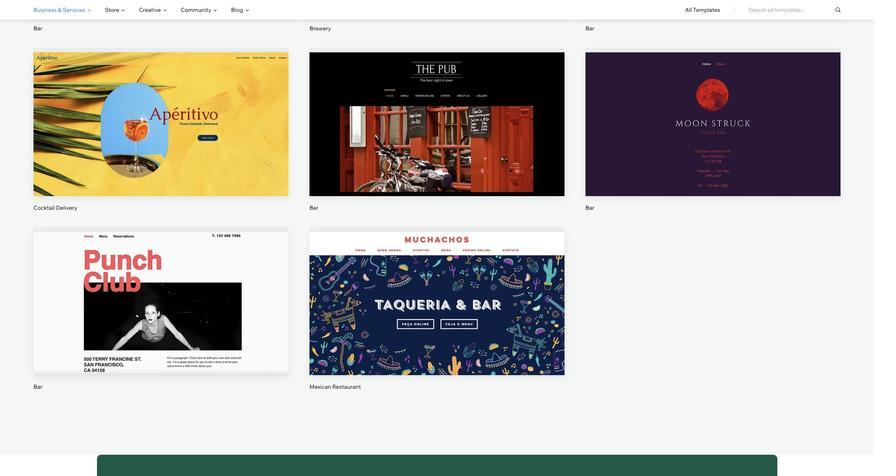 Task type: describe. For each thing, give the bounding box(es) containing it.
business & services
[[34, 6, 85, 13]]

view button inside "cocktail delivery" group
[[144, 129, 178, 146]]

services
[[63, 6, 85, 13]]

templates
[[693, 6, 720, 13]]

edit inside "cocktail delivery" group
[[156, 110, 166, 117]]

cocktail delivery group
[[34, 48, 289, 211]]

restaurant
[[332, 383, 361, 390]]

mexican restaurant
[[310, 383, 361, 390]]

categories by subject element
[[34, 0, 249, 19]]

edit inside mexican restaurant group
[[432, 289, 442, 296]]

mexican
[[310, 383, 331, 390]]

view button inside mexican restaurant group
[[421, 308, 454, 325]]

all
[[685, 6, 692, 13]]

view inside mexican restaurant group
[[431, 313, 444, 320]]

edit button inside mexican restaurant group
[[421, 284, 454, 301]]

all templates link
[[685, 0, 720, 19]]

categories. use the left and right arrow keys to navigate the menu element
[[0, 0, 874, 20]]

edit button inside "cocktail delivery" group
[[144, 105, 178, 122]]

bar & club website templates - mexican restaurant image
[[310, 232, 565, 375]]

brewery
[[310, 25, 331, 32]]

all templates
[[685, 6, 720, 13]]

delivery
[[56, 204, 77, 211]]



Task type: vqa. For each thing, say whether or not it's contained in the screenshot.
View inside Mexican Restaurant group
yes



Task type: locate. For each thing, give the bounding box(es) containing it.
Search search field
[[749, 0, 841, 20]]

view button
[[144, 129, 178, 146], [421, 129, 454, 146], [697, 129, 730, 146], [144, 308, 178, 325], [421, 308, 454, 325]]

bar
[[34, 25, 42, 32], [586, 25, 595, 32], [310, 204, 318, 211], [586, 204, 595, 211], [34, 383, 42, 390]]

cocktail delivery
[[34, 204, 77, 211]]

edit
[[156, 110, 166, 117], [432, 110, 442, 117], [708, 110, 718, 117], [156, 289, 166, 296], [432, 289, 442, 296]]

community
[[181, 6, 211, 13]]

bar & club website templates - cocktail delivery image
[[34, 52, 289, 196]]

mexican restaurant group
[[310, 227, 565, 390]]

blog
[[231, 6, 243, 13]]

view inside "cocktail delivery" group
[[155, 134, 168, 141]]

edit button
[[144, 105, 178, 122], [421, 105, 454, 122], [697, 105, 730, 122], [144, 284, 178, 301], [421, 284, 454, 301]]

store
[[105, 6, 119, 13]]

cocktail
[[34, 204, 55, 211]]

view
[[155, 134, 168, 141], [431, 134, 444, 141], [707, 134, 720, 141], [155, 313, 168, 320], [431, 313, 444, 320]]

None search field
[[749, 0, 841, 20]]

creative
[[139, 6, 161, 13]]

bar & club website templates - bar image
[[34, 0, 289, 17], [586, 0, 841, 17], [310, 52, 565, 196], [586, 52, 841, 196], [34, 232, 289, 375]]

&
[[58, 6, 62, 13]]

bar group
[[34, 0, 289, 32], [586, 0, 841, 32], [310, 48, 565, 211], [586, 48, 841, 211], [34, 227, 289, 390]]

business
[[34, 6, 57, 13]]



